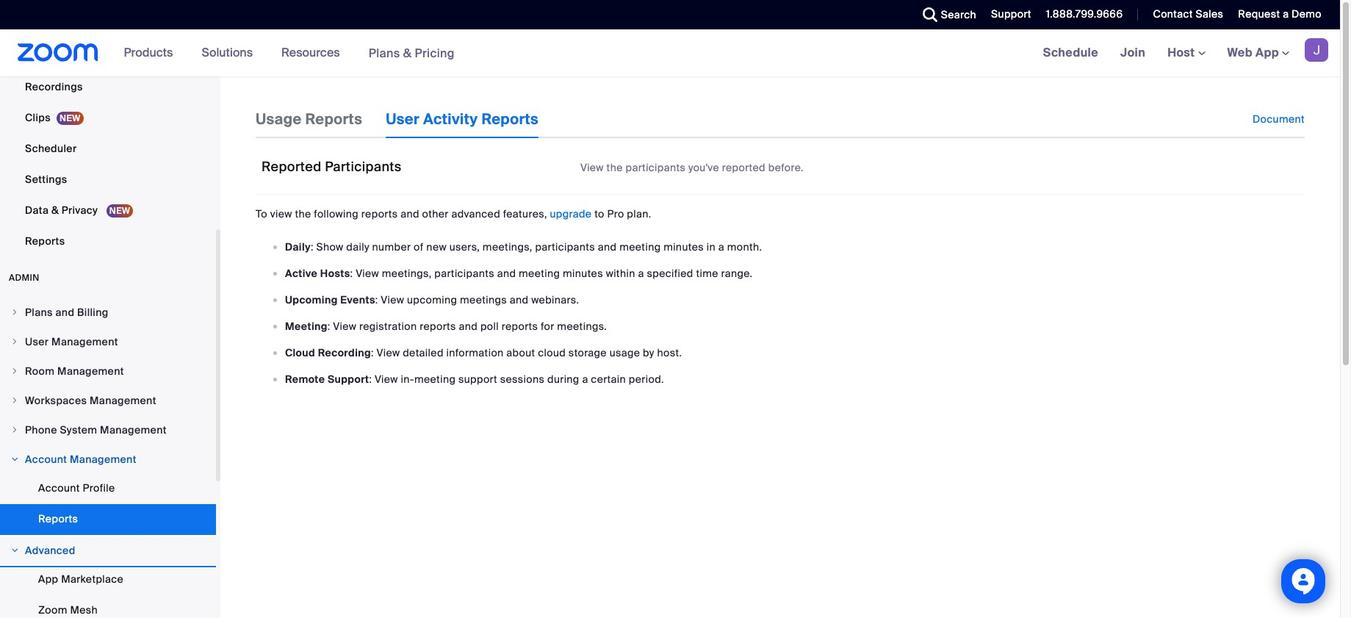 Task type: vqa. For each thing, say whether or not it's contained in the screenshot.
second window new icon from the right
no



Task type: locate. For each thing, give the bounding box(es) containing it.
0 vertical spatial &
[[403, 45, 412, 61]]

management up the workspaces management
[[57, 364, 124, 378]]

zoom logo image
[[18, 43, 98, 62]]

account profile link
[[0, 473, 216, 503]]

profile picture image
[[1305, 38, 1329, 62]]

2 right image from the top
[[10, 455, 19, 464]]

personal menu menu
[[0, 0, 216, 257]]

plans inside "product information" navigation
[[369, 45, 400, 61]]

cloud recording : view detailed information about cloud storage usage by host.
[[285, 346, 682, 359]]

account management
[[25, 453, 136, 466]]

remote support : view in-meeting support sessions during a certain period.
[[285, 372, 664, 386]]

schedule
[[1043, 45, 1099, 60]]

by
[[643, 346, 655, 359]]

time
[[696, 267, 719, 280]]

and left billing
[[55, 306, 74, 319]]

:
[[311, 240, 314, 253], [350, 267, 353, 280], [375, 293, 378, 306], [328, 320, 330, 333], [371, 346, 374, 359], [369, 372, 372, 386]]

right image left advanced
[[10, 546, 19, 555]]

0 horizontal spatial plans
[[25, 306, 53, 319]]

and left poll
[[459, 320, 478, 333]]

plans for plans & pricing
[[369, 45, 400, 61]]

features,
[[503, 207, 547, 220]]

view left in-
[[375, 372, 398, 386]]

management down room management menu item at the left bottom of the page
[[90, 394, 156, 407]]

about
[[507, 346, 535, 359]]

right image for room management
[[10, 367, 19, 376]]

right image inside room management menu item
[[10, 367, 19, 376]]

web app
[[1228, 45, 1279, 60]]

room management menu item
[[0, 357, 216, 385]]

document link
[[1253, 100, 1305, 138]]

usage reports
[[256, 109, 362, 129]]

admin menu menu
[[0, 298, 216, 618]]

1 vertical spatial reports link
[[0, 504, 216, 534]]

1 horizontal spatial meeting
[[519, 267, 560, 280]]

join
[[1121, 45, 1146, 60]]

the up pro
[[607, 161, 623, 174]]

4 right image from the top
[[10, 425, 19, 434]]

account down the 'account management' at the bottom left of page
[[38, 481, 80, 495]]

2 right image from the top
[[10, 337, 19, 346]]

right image inside user management menu item
[[10, 337, 19, 346]]

0 horizontal spatial participants
[[434, 267, 495, 280]]

right image inside plans and billing menu item
[[10, 308, 19, 317]]

app inside "advanced" menu
[[38, 572, 58, 586]]

host
[[1168, 45, 1198, 60]]

reports up 'about'
[[502, 320, 538, 333]]

1 vertical spatial user
[[25, 335, 49, 348]]

of
[[414, 240, 424, 253]]

data & privacy
[[25, 204, 100, 217]]

meeting up within
[[620, 240, 661, 253]]

0 horizontal spatial the
[[295, 207, 311, 220]]

right image left the 'account management' at the bottom left of page
[[10, 455, 19, 464]]

3 right image from the top
[[10, 367, 19, 376]]

scheduler
[[25, 142, 77, 155]]

a right during
[[582, 372, 588, 386]]

advanced menu
[[0, 564, 216, 618]]

view up registration at left bottom
[[381, 293, 404, 306]]

user
[[386, 109, 420, 129], [25, 335, 49, 348]]

1 vertical spatial app
[[38, 572, 58, 586]]

right image left 'user management' at the left of the page
[[10, 337, 19, 346]]

0 vertical spatial the
[[607, 161, 623, 174]]

period.
[[629, 372, 664, 386]]

user activity reports
[[386, 109, 539, 129]]

phone system management
[[25, 423, 167, 437]]

and
[[401, 207, 419, 220], [598, 240, 617, 253], [497, 267, 516, 280], [510, 293, 529, 306], [55, 306, 74, 319], [459, 320, 478, 333]]

minutes left within
[[563, 267, 603, 280]]

plans & pricing link
[[369, 45, 455, 61], [369, 45, 455, 61]]

: up events
[[350, 267, 353, 280]]

1 horizontal spatial app
[[1256, 45, 1279, 60]]

usage
[[256, 109, 302, 129]]

participants down upgrade link
[[535, 240, 595, 253]]

1 vertical spatial meetings,
[[382, 267, 432, 280]]

right image inside account management menu item
[[10, 455, 19, 464]]

app down advanced
[[38, 572, 58, 586]]

participants down users,
[[434, 267, 495, 280]]

1 horizontal spatial support
[[991, 7, 1032, 21]]

user for user activity reports
[[386, 109, 420, 129]]

1.888.799.9666 button
[[1035, 0, 1127, 29], [1046, 7, 1123, 21]]

1 horizontal spatial plans
[[369, 45, 400, 61]]

: down registration at left bottom
[[371, 346, 374, 359]]

to
[[256, 207, 268, 220]]

management for workspaces management
[[90, 394, 156, 407]]

user inside 'tabs of report home' tab list
[[386, 109, 420, 129]]

reports link down account profile link
[[0, 504, 216, 534]]

upgrade
[[550, 207, 592, 220]]

account inside menu
[[38, 481, 80, 495]]

0 horizontal spatial user
[[25, 335, 49, 348]]

view
[[270, 207, 292, 220]]

resources button
[[282, 29, 347, 76]]

user up room
[[25, 335, 49, 348]]

& left "pricing"
[[403, 45, 412, 61]]

& right data
[[51, 204, 59, 217]]

0 horizontal spatial &
[[51, 204, 59, 217]]

products
[[124, 45, 173, 60]]

host.
[[657, 346, 682, 359]]

1 horizontal spatial the
[[607, 161, 623, 174]]

app right web on the top of page
[[1256, 45, 1279, 60]]

meetings, up "active hosts : view meetings, participants and meeting minutes within a specified time range."
[[483, 240, 533, 253]]

0 vertical spatial reports link
[[0, 226, 216, 256]]

reports down upcoming events : view upcoming meetings and webinars.
[[420, 320, 456, 333]]

& inside "product information" navigation
[[403, 45, 412, 61]]

account inside menu item
[[25, 453, 67, 466]]

: left "show" on the top of the page
[[311, 240, 314, 253]]

participants left you've
[[626, 161, 686, 174]]

product information navigation
[[113, 29, 466, 77]]

meeting down daily : show daily number of new users, meetings, participants and meeting minutes in a month.
[[519, 267, 560, 280]]

reports down data
[[25, 234, 65, 248]]

user inside user management menu item
[[25, 335, 49, 348]]

right image inside "advanced" menu item
[[10, 546, 19, 555]]

0 horizontal spatial meetings,
[[382, 267, 432, 280]]

active hosts : view meetings, participants and meeting minutes within a specified time range.
[[285, 267, 753, 280]]

support down recording on the left bottom of the page
[[328, 372, 369, 386]]

1 horizontal spatial reports
[[420, 320, 456, 333]]

1 vertical spatial account
[[38, 481, 80, 495]]

and up within
[[598, 240, 617, 253]]

reports up number
[[361, 207, 398, 220]]

management
[[51, 335, 118, 348], [57, 364, 124, 378], [90, 394, 156, 407], [100, 423, 167, 437], [70, 453, 136, 466]]

0 vertical spatial account
[[25, 453, 67, 466]]

3 right image from the top
[[10, 546, 19, 555]]

1 vertical spatial support
[[328, 372, 369, 386]]

right image for phone system management
[[10, 425, 19, 434]]

room management
[[25, 364, 124, 378]]

0 vertical spatial minutes
[[664, 240, 704, 253]]

right image inside "phone system management" menu item
[[10, 425, 19, 434]]

1 vertical spatial right image
[[10, 455, 19, 464]]

phone system management menu item
[[0, 416, 216, 444]]

recording
[[318, 346, 371, 359]]

meetings, down of
[[382, 267, 432, 280]]

right image left phone
[[10, 425, 19, 434]]

1 vertical spatial plans
[[25, 306, 53, 319]]

reports inside personal menu menu
[[25, 234, 65, 248]]

management inside menu item
[[90, 394, 156, 407]]

meeting down "detailed"
[[414, 372, 456, 386]]

support right search
[[991, 7, 1032, 21]]

user left activity
[[386, 109, 420, 129]]

zoom
[[38, 603, 67, 617]]

plans inside menu item
[[25, 306, 53, 319]]

0 vertical spatial meeting
[[620, 240, 661, 253]]

settings link
[[0, 165, 216, 194]]

right image
[[10, 396, 19, 405], [10, 455, 19, 464], [10, 546, 19, 555]]

view down registration at left bottom
[[377, 346, 400, 359]]

reports for following
[[361, 207, 398, 220]]

detailed
[[403, 346, 444, 359]]

storage
[[569, 346, 607, 359]]

marketplace
[[61, 572, 124, 586]]

profile
[[83, 481, 115, 495]]

0 vertical spatial plans
[[369, 45, 400, 61]]

: up registration at left bottom
[[375, 293, 378, 306]]

view
[[581, 161, 604, 174], [356, 267, 379, 280], [381, 293, 404, 306], [333, 320, 357, 333], [377, 346, 400, 359], [375, 372, 398, 386]]

0 vertical spatial participants
[[626, 161, 686, 174]]

new
[[426, 240, 447, 253]]

: for recording
[[371, 346, 374, 359]]

right image
[[10, 308, 19, 317], [10, 337, 19, 346], [10, 367, 19, 376], [10, 425, 19, 434]]

request a demo link
[[1227, 0, 1340, 29], [1238, 7, 1322, 21]]

to view the following reports and other advanced features, upgrade to pro plan.
[[256, 207, 652, 220]]

room
[[25, 364, 55, 378]]

pricing
[[415, 45, 455, 61]]

right image left room
[[10, 367, 19, 376]]

advanced menu item
[[0, 536, 216, 564]]

0 vertical spatial user
[[386, 109, 420, 129]]

phone
[[25, 423, 57, 437]]

data & privacy link
[[0, 195, 216, 225]]

0 horizontal spatial app
[[38, 572, 58, 586]]

2 vertical spatial right image
[[10, 546, 19, 555]]

: left in-
[[369, 372, 372, 386]]

plans down admin
[[25, 306, 53, 319]]

reports
[[361, 207, 398, 220], [420, 320, 456, 333], [502, 320, 538, 333]]

view for information
[[377, 346, 400, 359]]

mesh
[[70, 603, 98, 617]]

1 horizontal spatial meetings,
[[483, 240, 533, 253]]

1 right image from the top
[[10, 396, 19, 405]]

account down phone
[[25, 453, 67, 466]]

2 reports link from the top
[[0, 504, 216, 534]]

in-
[[401, 372, 414, 386]]

0 vertical spatial support
[[991, 7, 1032, 21]]

1 vertical spatial participants
[[535, 240, 595, 253]]

account management menu
[[0, 473, 216, 535]]

plans left "pricing"
[[369, 45, 400, 61]]

& for pricing
[[403, 45, 412, 61]]

0 vertical spatial right image
[[10, 396, 19, 405]]

1 horizontal spatial participants
[[535, 240, 595, 253]]

workspaces management
[[25, 394, 156, 407]]

1 right image from the top
[[10, 308, 19, 317]]

reported
[[262, 158, 322, 176]]

1 horizontal spatial &
[[403, 45, 412, 61]]

the
[[607, 161, 623, 174], [295, 207, 311, 220]]

support
[[991, 7, 1032, 21], [328, 372, 369, 386]]

settings
[[25, 173, 67, 186]]

right image for workspaces
[[10, 396, 19, 405]]

admin
[[9, 272, 40, 284]]

right image down admin
[[10, 308, 19, 317]]

daily
[[346, 240, 370, 253]]

0 vertical spatial app
[[1256, 45, 1279, 60]]

number
[[372, 240, 411, 253]]

right image left workspaces
[[10, 396, 19, 405]]

reports link down data & privacy link
[[0, 226, 216, 256]]

data
[[25, 204, 49, 217]]

user for user management
[[25, 335, 49, 348]]

within
[[606, 267, 635, 280]]

right image inside "workspaces management" menu item
[[10, 396, 19, 405]]

solutions
[[202, 45, 253, 60]]

0 horizontal spatial meeting
[[414, 372, 456, 386]]

2 vertical spatial participants
[[434, 267, 495, 280]]

account
[[25, 453, 67, 466], [38, 481, 80, 495]]

& inside personal menu menu
[[51, 204, 59, 217]]

plans
[[369, 45, 400, 61], [25, 306, 53, 319]]

0 horizontal spatial reports
[[361, 207, 398, 220]]

1 vertical spatial meeting
[[519, 267, 560, 280]]

cloud
[[538, 346, 566, 359]]

the right view
[[295, 207, 311, 220]]

reports right activity
[[482, 109, 539, 129]]

reports link
[[0, 226, 216, 256], [0, 504, 216, 534]]

0 horizontal spatial minutes
[[563, 267, 603, 280]]

right image for user management
[[10, 337, 19, 346]]

0 vertical spatial meetings,
[[483, 240, 533, 253]]

management down billing
[[51, 335, 118, 348]]

view up to at the left top of the page
[[581, 161, 604, 174]]

banner
[[0, 29, 1340, 77]]

daily
[[285, 240, 311, 253]]

management up profile on the bottom of the page
[[70, 453, 136, 466]]

system
[[60, 423, 97, 437]]

minutes left the in
[[664, 240, 704, 253]]

meetings
[[460, 293, 507, 306]]

0 horizontal spatial support
[[328, 372, 369, 386]]

reports up advanced
[[38, 512, 78, 525]]

view down 'daily'
[[356, 267, 379, 280]]

right image for account
[[10, 455, 19, 464]]

1 vertical spatial &
[[51, 204, 59, 217]]

1 horizontal spatial user
[[386, 109, 420, 129]]

2 horizontal spatial participants
[[626, 161, 686, 174]]



Task type: describe. For each thing, give the bounding box(es) containing it.
1 vertical spatial the
[[295, 207, 311, 220]]

management down "workspaces management" menu item
[[100, 423, 167, 437]]

recordings link
[[0, 72, 216, 101]]

to
[[595, 207, 605, 220]]

1.888.799.9666
[[1046, 7, 1123, 21]]

user management menu item
[[0, 328, 216, 356]]

a right the in
[[718, 240, 725, 253]]

app marketplace link
[[0, 564, 216, 594]]

request
[[1238, 7, 1280, 21]]

host button
[[1168, 45, 1206, 60]]

cloud
[[285, 346, 315, 359]]

clips
[[25, 111, 51, 124]]

contact
[[1153, 7, 1193, 21]]

and left other
[[401, 207, 419, 220]]

and inside menu item
[[55, 306, 74, 319]]

during
[[547, 372, 580, 386]]

other
[[422, 207, 449, 220]]

zoom mesh
[[38, 603, 98, 617]]

app inside meetings navigation
[[1256, 45, 1279, 60]]

management for account management
[[70, 453, 136, 466]]

account for account management
[[25, 453, 67, 466]]

workspaces management menu item
[[0, 387, 216, 414]]

poll
[[481, 320, 499, 333]]

search button
[[912, 0, 980, 29]]

plans and billing
[[25, 306, 108, 319]]

1 horizontal spatial minutes
[[664, 240, 704, 253]]

meetings navigation
[[1032, 29, 1340, 77]]

user management
[[25, 335, 118, 348]]

advanced
[[25, 544, 75, 557]]

sales
[[1196, 7, 1224, 21]]

1 reports link from the top
[[0, 226, 216, 256]]

view up recording on the left bottom of the page
[[333, 320, 357, 333]]

demo
[[1292, 7, 1322, 21]]

tabs of report home tab list
[[256, 100, 562, 138]]

reports up reported participants
[[305, 109, 362, 129]]

1 vertical spatial minutes
[[563, 267, 603, 280]]

2 horizontal spatial meeting
[[620, 240, 661, 253]]

billing
[[77, 306, 108, 319]]

banner containing products
[[0, 29, 1340, 77]]

a right within
[[638, 267, 644, 280]]

upcoming events : view upcoming meetings and webinars.
[[285, 293, 579, 306]]

resources
[[282, 45, 340, 60]]

plans for plans and billing
[[25, 306, 53, 319]]

web
[[1228, 45, 1253, 60]]

and down "active hosts : view meetings, participants and meeting minutes within a specified time range."
[[510, 293, 529, 306]]

view for meeting
[[375, 372, 398, 386]]

remote
[[285, 372, 325, 386]]

reports for registration
[[420, 320, 456, 333]]

account profile
[[38, 481, 115, 495]]

active
[[285, 267, 318, 280]]

a left demo
[[1283, 7, 1289, 21]]

certain
[[591, 372, 626, 386]]

: for support
[[369, 372, 372, 386]]

side navigation navigation
[[0, 0, 220, 618]]

webinars.
[[531, 293, 579, 306]]

view for meetings
[[381, 293, 404, 306]]

account management menu item
[[0, 445, 216, 473]]

join link
[[1110, 29, 1157, 76]]

daily : show daily number of new users, meetings, participants and meeting minutes in a month.
[[285, 240, 762, 253]]

sessions
[[500, 372, 545, 386]]

: for events
[[375, 293, 378, 306]]

schedule link
[[1032, 29, 1110, 76]]

privacy
[[62, 204, 98, 217]]

upgrade link
[[550, 207, 592, 220]]

workspaces
[[25, 394, 87, 407]]

and down daily : show daily number of new users, meetings, participants and meeting minutes in a month.
[[497, 267, 516, 280]]

reported
[[722, 161, 766, 174]]

meeting : view registration reports and poll reports for meetings.
[[285, 320, 607, 333]]

: for hosts
[[350, 267, 353, 280]]

view for participants
[[356, 267, 379, 280]]

before.
[[768, 161, 804, 174]]

in
[[707, 240, 716, 253]]

specified
[[647, 267, 694, 280]]

meetings.
[[557, 320, 607, 333]]

web app button
[[1228, 45, 1290, 60]]

contact sales
[[1153, 7, 1224, 21]]

2 vertical spatial meeting
[[414, 372, 456, 386]]

pro
[[607, 207, 624, 220]]

view the participants you've reported before.
[[581, 161, 804, 174]]

upcoming
[[285, 293, 338, 306]]

: up recording on the left bottom of the page
[[328, 320, 330, 333]]

reports inside account management menu
[[38, 512, 78, 525]]

for
[[541, 320, 555, 333]]

2 horizontal spatial reports
[[502, 320, 538, 333]]

management for user management
[[51, 335, 118, 348]]

events
[[340, 293, 375, 306]]

user activity reports link
[[386, 100, 539, 138]]

support
[[458, 372, 497, 386]]

account for account profile
[[38, 481, 80, 495]]

& for privacy
[[51, 204, 59, 217]]

hosts
[[320, 267, 350, 280]]

recordings
[[25, 80, 83, 93]]

plans and billing menu item
[[0, 298, 216, 326]]

show
[[316, 240, 344, 253]]

range.
[[721, 267, 753, 280]]

usage reports link
[[256, 100, 362, 138]]

plans & pricing
[[369, 45, 455, 61]]

right image for plans and billing
[[10, 308, 19, 317]]

upcoming
[[407, 293, 457, 306]]

search
[[941, 8, 977, 21]]

participants
[[325, 158, 402, 176]]

zoom mesh link
[[0, 595, 216, 618]]

you've
[[688, 161, 719, 174]]

management for room management
[[57, 364, 124, 378]]

registration
[[359, 320, 417, 333]]

request a demo
[[1238, 7, 1322, 21]]

app marketplace
[[38, 572, 124, 586]]

products button
[[124, 29, 180, 76]]



